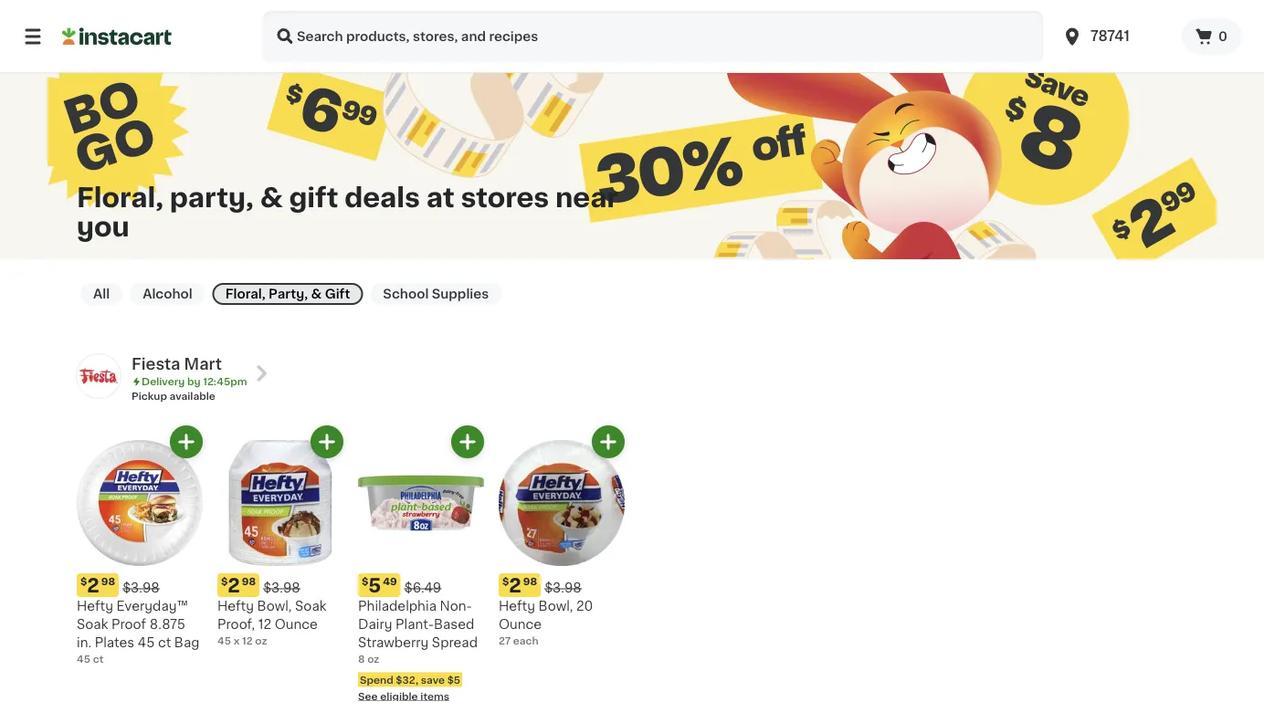 Task type: describe. For each thing, give the bounding box(es) containing it.
$ 2 98 for bowl,
[[503, 576, 537, 595]]

2 for hefty everyday™ soak proof 8.875 in. plates 45 ct bag
[[87, 576, 99, 595]]

alcohol link
[[130, 283, 205, 305]]

49
[[383, 577, 397, 587]]

hefty for hefty bowl, 20 ounce
[[499, 600, 535, 613]]

78741
[[1091, 30, 1130, 43]]

$5.49 original price: $6.49 element
[[358, 574, 484, 598]]

add image
[[316, 431, 339, 454]]

$6.49
[[405, 582, 442, 595]]

floral, party, & gift deals at stores near you
[[77, 185, 619, 240]]

plant-
[[396, 619, 434, 631]]

strawberry
[[358, 637, 429, 650]]

soak inside $ 2 98 $3.98 hefty bowl, soak proof, 12 ounce 45 x 12 oz
[[295, 600, 327, 613]]

$5
[[447, 675, 461, 685]]

hefty everyday™ soak proof 8.875 in. plates 45 ct bag 45 ct
[[77, 600, 200, 665]]

0 horizontal spatial 12
[[242, 636, 253, 646]]

20
[[577, 600, 593, 613]]

& for gift
[[260, 185, 283, 211]]

0
[[1219, 30, 1228, 43]]

by
[[187, 377, 201, 387]]

party,
[[269, 288, 308, 301]]

98 inside $ 2 98 $3.98 hefty bowl, soak proof, 12 ounce 45 x 12 oz
[[242, 577, 256, 587]]

bowl, inside $ 2 98 $3.98 hefty bowl, soak proof, 12 ounce 45 x 12 oz
[[257, 600, 292, 613]]

pickup
[[132, 392, 167, 402]]

2 product group from the left
[[217, 426, 344, 649]]

available
[[170, 392, 215, 402]]

items
[[421, 692, 450, 702]]

plates
[[95, 637, 134, 650]]

45 for everyday™
[[77, 655, 90, 665]]

floral, for floral, party, & gift deals at stores near you
[[77, 185, 164, 211]]

8.875
[[150, 619, 186, 631]]

5
[[369, 576, 381, 595]]

$2.98 original price: $3.98 element for everyday™
[[77, 574, 203, 598]]

all
[[93, 288, 110, 301]]

proof
[[111, 619, 146, 631]]

bag
[[174, 637, 200, 650]]

item carousel region
[[51, 426, 1188, 703]]

hefty for hefty everyday™ soak proof 8.875 in. plates 45 ct bag
[[77, 600, 113, 613]]

1 product group from the left
[[77, 426, 203, 667]]

floral, party, & gift link
[[213, 283, 363, 305]]

0 horizontal spatial ct
[[93, 655, 104, 665]]

$3.98 for proof
[[123, 582, 160, 595]]

based
[[434, 619, 475, 631]]

soak inside hefty everyday™ soak proof 8.875 in. plates 45 ct bag 45 ct
[[77, 619, 108, 631]]

$ for "$5.49 original price: $6.49" element
[[362, 577, 369, 587]]

12:45pm
[[203, 377, 247, 387]]

27
[[499, 636, 511, 646]]

at
[[427, 185, 455, 211]]

$ for everyday™'s '$2.98 original price: $3.98' element
[[80, 577, 87, 587]]

fiesta mart
[[132, 357, 222, 372]]

dairy
[[358, 619, 392, 631]]

spread
[[432, 637, 478, 650]]

near
[[556, 185, 619, 211]]

save
[[421, 675, 445, 685]]

floral, party, & gift
[[225, 288, 350, 301]]

each
[[513, 636, 539, 646]]

see
[[358, 692, 378, 702]]

8
[[358, 655, 365, 665]]

ounce inside $ 2 98 $3.98 hefty bowl, soak proof, 12 ounce 45 x 12 oz
[[275, 619, 318, 631]]



Task type: vqa. For each thing, say whether or not it's contained in the screenshot.
Black Bean-Corn Breakfast Burritos
no



Task type: locate. For each thing, give the bounding box(es) containing it.
hefty up "each"
[[499, 600, 535, 613]]

2 bowl, from the left
[[539, 600, 573, 613]]

2 $3.98 from the left
[[263, 582, 300, 595]]

0 horizontal spatial 98
[[101, 577, 115, 587]]

3 $3.98 from the left
[[545, 582, 582, 595]]

gift
[[289, 185, 338, 211]]

$
[[80, 577, 87, 587], [221, 577, 228, 587], [362, 577, 369, 587], [503, 577, 509, 587]]

& for gift
[[311, 288, 322, 301]]

1 vertical spatial soak
[[77, 619, 108, 631]]

$2.98 original price: $3.98 element for 2
[[217, 574, 344, 598]]

instacart logo image
[[62, 26, 172, 48]]

floral, inside floral, party, & gift link
[[225, 288, 266, 301]]

school
[[383, 288, 429, 301]]

2
[[87, 576, 99, 595], [228, 576, 240, 595], [509, 576, 522, 595]]

$ up hefty bowl, 20 ounce 27 each
[[503, 577, 509, 587]]

None search field
[[263, 11, 1044, 62]]

3 2 from the left
[[509, 576, 522, 595]]

$2.98 original price: $3.98 element
[[77, 574, 203, 598], [217, 574, 344, 598], [499, 574, 625, 598]]

all link
[[80, 283, 123, 305]]

hefty up in.
[[77, 600, 113, 613]]

add image
[[175, 431, 198, 454], [456, 431, 479, 454], [597, 431, 620, 454]]

oz right 'x'
[[255, 636, 267, 646]]

0 horizontal spatial hefty
[[77, 600, 113, 613]]

1 horizontal spatial $ 2 98
[[503, 576, 537, 595]]

1 horizontal spatial soak
[[295, 600, 327, 613]]

$2.98 original price: $3.98 element up proof,
[[217, 574, 344, 598]]

$ 5 49 $6.49 philadelphia non- dairy plant-based strawberry spread 8 oz
[[358, 576, 478, 665]]

1 horizontal spatial floral,
[[225, 288, 266, 301]]

1 $2.98 original price: $3.98 element from the left
[[77, 574, 203, 598]]

2 ounce from the left
[[499, 619, 542, 631]]

$32,
[[396, 675, 419, 685]]

oz inside $ 2 98 $3.98 hefty bowl, soak proof, 12 ounce 45 x 12 oz
[[255, 636, 267, 646]]

floral, inside the floral, party, & gift deals at stores near you
[[77, 185, 164, 211]]

0 button
[[1182, 18, 1243, 55]]

delivery by 12:45pm
[[142, 377, 247, 387]]

ounce up "each"
[[499, 619, 542, 631]]

12 right 'x'
[[242, 636, 253, 646]]

2 horizontal spatial 2
[[509, 576, 522, 595]]

1 horizontal spatial ct
[[158, 637, 171, 650]]

deals
[[345, 185, 420, 211]]

floral, for floral, party, & gift
[[225, 288, 266, 301]]

12 right proof,
[[258, 619, 272, 631]]

2 horizontal spatial 45
[[217, 636, 231, 646]]

2 hefty from the left
[[217, 600, 254, 613]]

0 vertical spatial soak
[[295, 600, 327, 613]]

fiesta mart image
[[77, 355, 121, 398]]

1 bowl, from the left
[[257, 600, 292, 613]]

0 horizontal spatial $2.98 original price: $3.98 element
[[77, 574, 203, 598]]

1 2 from the left
[[87, 576, 99, 595]]

$ 2 98 up hefty bowl, 20 ounce 27 each
[[503, 576, 537, 595]]

1 ounce from the left
[[275, 619, 318, 631]]

2 up hefty bowl, 20 ounce 27 each
[[509, 576, 522, 595]]

1 horizontal spatial 2
[[228, 576, 240, 595]]

supplies
[[432, 288, 489, 301]]

45 left 'x'
[[217, 636, 231, 646]]

$3.98 inside $ 2 98 $3.98 hefty bowl, soak proof, 12 ounce 45 x 12 oz
[[263, 582, 300, 595]]

0 horizontal spatial &
[[260, 185, 283, 211]]

0 vertical spatial &
[[260, 185, 283, 211]]

$3.98
[[123, 582, 160, 595], [263, 582, 300, 595], [545, 582, 582, 595]]

1 98 from the left
[[101, 577, 115, 587]]

2 add image from the left
[[456, 431, 479, 454]]

$ 2 98 up proof
[[80, 576, 115, 595]]

2 horizontal spatial hefty
[[499, 600, 535, 613]]

1 vertical spatial &
[[311, 288, 322, 301]]

78741 button
[[1062, 11, 1172, 62]]

2 horizontal spatial $2.98 original price: $3.98 element
[[499, 574, 625, 598]]

alcohol
[[143, 288, 193, 301]]

2 horizontal spatial $3.98
[[545, 582, 582, 595]]

$ left the 49
[[362, 577, 369, 587]]

1 horizontal spatial 45
[[138, 637, 155, 650]]

ct down 8.875
[[158, 637, 171, 650]]

hefty
[[77, 600, 113, 613], [217, 600, 254, 613], [499, 600, 535, 613]]

45 down proof
[[138, 637, 155, 650]]

add image for hefty bowl, 20 ounce
[[597, 431, 620, 454]]

0 horizontal spatial $ 2 98
[[80, 576, 115, 595]]

Search field
[[263, 11, 1044, 62]]

& left gift
[[311, 288, 322, 301]]

product group containing 5
[[358, 426, 484, 703]]

$2.98 original price: $3.98 element for bowl,
[[499, 574, 625, 598]]

1 horizontal spatial oz
[[367, 655, 380, 665]]

hefty up proof,
[[217, 600, 254, 613]]

&
[[260, 185, 283, 211], [311, 288, 322, 301]]

$ for bowl, '$2.98 original price: $3.98' element
[[503, 577, 509, 587]]

$ for '$2.98 original price: $3.98' element for 2
[[221, 577, 228, 587]]

$2.98 original price: $3.98 element up everyday™
[[77, 574, 203, 598]]

98 for hefty everyday™ soak proof 8.875 in. plates 45 ct bag
[[101, 577, 115, 587]]

1 horizontal spatial hefty
[[217, 600, 254, 613]]

school supplies link
[[370, 283, 502, 305]]

pickup available
[[132, 392, 215, 402]]

proof,
[[217, 619, 255, 631]]

$ up proof,
[[221, 577, 228, 587]]

philadelphia
[[358, 600, 437, 613]]

soak
[[295, 600, 327, 613], [77, 619, 108, 631]]

1 horizontal spatial bowl,
[[539, 600, 573, 613]]

$3.98 for ounce
[[545, 582, 582, 595]]

1 vertical spatial floral,
[[225, 288, 266, 301]]

2 horizontal spatial add image
[[597, 431, 620, 454]]

$ up in.
[[80, 577, 87, 587]]

floral, left party, on the left top of the page
[[225, 288, 266, 301]]

3 98 from the left
[[523, 577, 537, 587]]

floral, up the you
[[77, 185, 164, 211]]

98
[[101, 577, 115, 587], [242, 577, 256, 587], [523, 577, 537, 587]]

0 vertical spatial 12
[[258, 619, 272, 631]]

floral, party, & gift deals at stores near you main content
[[0, 0, 1265, 703]]

non-
[[440, 600, 472, 613]]

45
[[217, 636, 231, 646], [138, 637, 155, 650], [77, 655, 90, 665]]

delivery
[[142, 377, 185, 387]]

1 horizontal spatial 12
[[258, 619, 272, 631]]

1 horizontal spatial ounce
[[499, 619, 542, 631]]

hefty inside hefty bowl, 20 ounce 27 each
[[499, 600, 535, 613]]

gift
[[325, 288, 350, 301]]

everyday™
[[117, 600, 188, 613]]

ounce
[[275, 619, 318, 631], [499, 619, 542, 631]]

4 product group from the left
[[499, 426, 625, 649]]

1 horizontal spatial $2.98 original price: $3.98 element
[[217, 574, 344, 598]]

4 $ from the left
[[503, 577, 509, 587]]

1 $3.98 from the left
[[123, 582, 160, 595]]

2 horizontal spatial 98
[[523, 577, 537, 587]]

2 $ 2 98 from the left
[[503, 576, 537, 595]]

0 horizontal spatial soak
[[77, 619, 108, 631]]

2 $2.98 original price: $3.98 element from the left
[[217, 574, 344, 598]]

hefty bowl, 20 ounce 27 each
[[499, 600, 593, 646]]

eligible
[[380, 692, 418, 702]]

2 up proof,
[[228, 576, 240, 595]]

0 horizontal spatial floral,
[[77, 185, 164, 211]]

2 up in.
[[87, 576, 99, 595]]

stores
[[461, 185, 549, 211]]

bowl,
[[257, 600, 292, 613], [539, 600, 573, 613]]

& left "gift"
[[260, 185, 283, 211]]

45 for 2
[[217, 636, 231, 646]]

0 horizontal spatial ounce
[[275, 619, 318, 631]]

1 horizontal spatial &
[[311, 288, 322, 301]]

98 for hefty bowl, 20 ounce
[[523, 577, 537, 587]]

98 up proof
[[101, 577, 115, 587]]

3 add image from the left
[[597, 431, 620, 454]]

oz right 8
[[367, 655, 380, 665]]

0 horizontal spatial oz
[[255, 636, 267, 646]]

1 add image from the left
[[175, 431, 198, 454]]

2 98 from the left
[[242, 577, 256, 587]]

mart
[[184, 357, 222, 372]]

0 vertical spatial ct
[[158, 637, 171, 650]]

hefty inside hefty everyday™ soak proof 8.875 in. plates 45 ct bag 45 ct
[[77, 600, 113, 613]]

& inside the floral, party, & gift deals at stores near you
[[260, 185, 283, 211]]

you
[[77, 214, 130, 240]]

2 2 from the left
[[228, 576, 240, 595]]

3 hefty from the left
[[499, 600, 535, 613]]

oz
[[255, 636, 267, 646], [367, 655, 380, 665]]

ounce inside hefty bowl, 20 ounce 27 each
[[499, 619, 542, 631]]

0 horizontal spatial 45
[[77, 655, 90, 665]]

12
[[258, 619, 272, 631], [242, 636, 253, 646]]

x
[[234, 636, 240, 646]]

hefty inside $ 2 98 $3.98 hefty bowl, soak proof, 12 ounce 45 x 12 oz
[[217, 600, 254, 613]]

$2.98 original price: $3.98 element up 20
[[499, 574, 625, 598]]

1 vertical spatial oz
[[367, 655, 380, 665]]

$ inside $ 5 49 $6.49 philadelphia non- dairy plant-based strawberry spread 8 oz
[[362, 577, 369, 587]]

1 vertical spatial 12
[[242, 636, 253, 646]]

98 up proof,
[[242, 577, 256, 587]]

3 $ from the left
[[362, 577, 369, 587]]

fiesta
[[132, 357, 180, 372]]

$ 2 98 $3.98 hefty bowl, soak proof, 12 ounce 45 x 12 oz
[[217, 576, 327, 646]]

add image for hefty everyday™ soak proof 8.875 in. plates 45 ct bag
[[175, 431, 198, 454]]

in.
[[77, 637, 91, 650]]

1 vertical spatial ct
[[93, 655, 104, 665]]

0 horizontal spatial add image
[[175, 431, 198, 454]]

oz inside $ 5 49 $6.49 philadelphia non- dairy plant-based strawberry spread 8 oz
[[367, 655, 380, 665]]

$ 2 98 for everyday™
[[80, 576, 115, 595]]

ounce right proof,
[[275, 619, 318, 631]]

1 horizontal spatial add image
[[456, 431, 479, 454]]

$ inside $ 2 98 $3.98 hefty bowl, soak proof, 12 ounce 45 x 12 oz
[[221, 577, 228, 587]]

ct
[[158, 637, 171, 650], [93, 655, 104, 665]]

0 horizontal spatial bowl,
[[257, 600, 292, 613]]

2 inside $ 2 98 $3.98 hefty bowl, soak proof, 12 ounce 45 x 12 oz
[[228, 576, 240, 595]]

45 inside $ 2 98 $3.98 hefty bowl, soak proof, 12 ounce 45 x 12 oz
[[217, 636, 231, 646]]

1 horizontal spatial 98
[[242, 577, 256, 587]]

78741 button
[[1051, 11, 1182, 62]]

floral,
[[77, 185, 164, 211], [225, 288, 266, 301]]

spend
[[360, 675, 394, 685]]

ct down plates
[[93, 655, 104, 665]]

0 horizontal spatial $3.98
[[123, 582, 160, 595]]

1 $ 2 98 from the left
[[80, 576, 115, 595]]

3 product group from the left
[[358, 426, 484, 703]]

0 vertical spatial floral,
[[77, 185, 164, 211]]

3 $2.98 original price: $3.98 element from the left
[[499, 574, 625, 598]]

spend $32, save $5 see eligible items
[[358, 675, 461, 702]]

98 up hefty bowl, 20 ounce 27 each
[[523, 577, 537, 587]]

45 down in.
[[77, 655, 90, 665]]

party,
[[170, 185, 254, 211]]

product group
[[77, 426, 203, 667], [217, 426, 344, 649], [358, 426, 484, 703], [499, 426, 625, 649]]

1 hefty from the left
[[77, 600, 113, 613]]

1 $ from the left
[[80, 577, 87, 587]]

bowl, inside hefty bowl, 20 ounce 27 each
[[539, 600, 573, 613]]

1 horizontal spatial $3.98
[[263, 582, 300, 595]]

2 for hefty bowl, 20 ounce
[[509, 576, 522, 595]]

2 $ from the left
[[221, 577, 228, 587]]

0 horizontal spatial 2
[[87, 576, 99, 595]]

school supplies
[[383, 288, 489, 301]]

0 vertical spatial oz
[[255, 636, 267, 646]]

$ 2 98
[[80, 576, 115, 595], [503, 576, 537, 595]]



